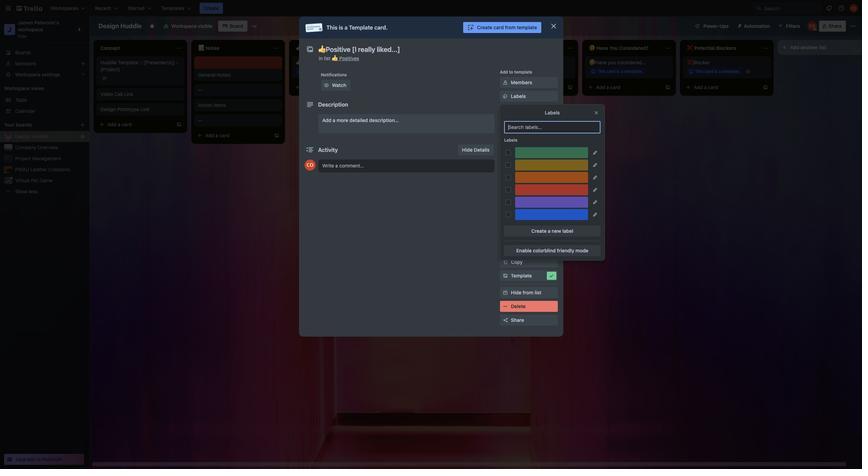 Task type: describe. For each thing, give the bounding box(es) containing it.
ups inside button
[[720, 23, 729, 29]]

card.
[[375, 24, 388, 31]]

template inside create card from template button
[[517, 24, 537, 30]]

pet
[[31, 178, 38, 184]]

1 vertical spatial christina overa (christinaovera) image
[[305, 160, 316, 171]]

views
[[31, 85, 44, 91]]

👍 positives link
[[332, 55, 359, 61]]

🤔have you considered...
[[590, 60, 647, 65]]

design prototype link link
[[101, 106, 180, 113]]

🤔have
[[590, 60, 607, 65]]

upgrade to premium link
[[4, 455, 84, 466]]

prototype
[[117, 106, 139, 112]]

action items
[[198, 102, 226, 108]]

cover link
[[500, 132, 558, 143]]

general
[[198, 72, 216, 78]]

labels link
[[500, 91, 558, 102]]

label
[[563, 228, 574, 234]]

a down you
[[607, 84, 610, 90]]

your
[[4, 122, 15, 128]]

video
[[101, 91, 113, 97]]

1 -- link from the top
[[198, 87, 278, 94]]

power- inside add power-ups link
[[522, 190, 538, 196]]

custom fields button
[[500, 148, 558, 155]]

free
[[18, 34, 27, 39]]

in list 👍 positives
[[319, 55, 359, 61]]

a down really
[[328, 69, 330, 74]]

close dialog image
[[550, 22, 558, 30]]

table link
[[15, 97, 85, 104]]

huddle template :: [presenter(s)] - [project] link
[[101, 59, 180, 73]]

design inside text field
[[98, 22, 119, 30]]

pwau leather creations
[[15, 167, 70, 173]]

new
[[552, 228, 562, 234]]

attachment button
[[500, 118, 558, 129]]

show menu image
[[850, 23, 857, 30]]

colorblind
[[533, 248, 556, 254]]

Search labels… text field
[[505, 121, 601, 134]]

company overview link
[[15, 144, 85, 151]]

a down ❌blocker
[[705, 84, 707, 90]]

add a card down add to template
[[499, 84, 523, 90]]

actions
[[500, 236, 516, 241]]

this for ❌blocker
[[696, 69, 704, 74]]

considered...
[[618, 60, 647, 65]]

workspace
[[18, 27, 43, 32]]

add another list
[[791, 44, 827, 50]]

template. for 🤔have you considered...
[[625, 69, 643, 74]]

huddle inside design huddle text field
[[120, 22, 142, 30]]

power-ups button
[[690, 21, 733, 32]]

boards
[[16, 122, 32, 128]]

hide from list
[[511, 290, 542, 296]]

watch
[[332, 82, 347, 88]]

in
[[319, 55, 323, 61]]

a left the 'more'
[[333, 117, 336, 123]]

create for create card from template
[[477, 24, 493, 30]]

this for 👍positive [i really liked...]
[[304, 69, 313, 74]]

move link
[[500, 243, 558, 254]]

pwau leather creations link
[[15, 166, 85, 173]]

👍
[[332, 55, 338, 61]]

upgrade
[[16, 457, 35, 463]]

search image
[[757, 6, 762, 11]]

workspace visible button
[[159, 21, 217, 32]]

design prototype link
[[101, 106, 150, 112]]

video call link link
[[101, 91, 180, 98]]

color: orange, title: none image
[[516, 172, 589, 183]]

enable
[[517, 248, 532, 254]]

huddle inside design huddle link
[[32, 134, 48, 139]]

project
[[15, 156, 31, 162]]

peterson's
[[34, 20, 59, 25]]

color: purple, title: none image
[[516, 197, 589, 208]]

is for 🤔have you considered...
[[617, 69, 620, 74]]

1 vertical spatial list
[[324, 55, 331, 61]]

is up labels link
[[519, 69, 522, 74]]

attachment
[[511, 121, 538, 127]]

star or unstar board image
[[149, 23, 155, 29]]

general notes: link
[[198, 72, 278, 79]]

a down "❌blocker" link
[[719, 69, 722, 74]]

your boards
[[4, 122, 32, 128]]

1 horizontal spatial members link
[[500, 77, 558, 88]]

Board name text field
[[95, 21, 145, 32]]

game
[[40, 178, 53, 184]]

show less button
[[0, 186, 90, 197]]

open information menu image
[[839, 5, 845, 12]]

call
[[115, 91, 123, 97]]

members for right members link
[[511, 80, 533, 85]]

a down design prototype link
[[118, 122, 120, 127]]

copy
[[511, 259, 523, 265]]

less
[[29, 189, 38, 195]]

really
[[325, 60, 337, 65]]

add a more detailed description… link
[[318, 114, 495, 134]]

delete
[[511, 304, 526, 310]]

project management link
[[15, 155, 85, 162]]

color: blue, title: none image
[[516, 209, 589, 220]]

action items link
[[198, 102, 278, 109]]

0 horizontal spatial automation
[[500, 207, 524, 212]]

sm image for move
[[502, 245, 509, 252]]

james peterson's workspace free
[[18, 20, 60, 39]]

template. for ❌blocker
[[723, 69, 741, 74]]

filters button
[[776, 21, 803, 32]]

board
[[230, 23, 243, 29]]

template inside button
[[511, 273, 532, 279]]

is for ❌blocker
[[715, 69, 718, 74]]

create for create a new label
[[532, 228, 547, 234]]

workspace for workspace visible
[[171, 23, 197, 29]]

0 vertical spatial members link
[[0, 58, 90, 69]]

template. for 👍positive [i really liked...]
[[331, 69, 350, 74]]

link for design prototype link
[[140, 106, 150, 112]]

management
[[32, 156, 61, 162]]

this is a template card.
[[327, 24, 388, 31]]

calendar link
[[15, 108, 85, 115]]

1 -- from the top
[[198, 87, 203, 93]]

close popover image
[[594, 110, 600, 116]]

customize views image
[[251, 23, 258, 30]]

0 notifications image
[[826, 4, 834, 12]]

create card from template
[[477, 24, 537, 30]]

design for design prototype link link
[[101, 106, 116, 112]]

create button
[[200, 3, 223, 14]]

huddle inside huddle template :: [presenter(s)] - [project]
[[101, 60, 117, 65]]

a left watch button
[[313, 84, 316, 90]]

j
[[8, 25, 12, 33]]

sm image for cover
[[502, 134, 509, 141]]

[project]
[[101, 66, 120, 72]]

virtual pet game link
[[15, 177, 85, 184]]

design huddle inside text field
[[98, 22, 142, 30]]

more
[[337, 117, 349, 123]]

figma
[[511, 176, 525, 182]]

hide for hide details
[[462, 147, 473, 153]]

::
[[140, 60, 142, 65]]

color: green, title: none image
[[516, 147, 589, 158]]



Task type: locate. For each thing, give the bounding box(es) containing it.
is up in list 👍 positives
[[339, 24, 343, 31]]

3 this card is a template. from the left
[[598, 69, 643, 74]]

add a card button down 🤔have you considered... link at top
[[585, 82, 663, 93]]

sm image down the enable colorblind friendly mode button at the right
[[548, 273, 555, 280]]

design huddle up company overview
[[15, 134, 48, 139]]

project management
[[15, 156, 61, 162]]

1 horizontal spatial design huddle
[[98, 22, 142, 30]]

this card is a template. down "❌blocker" link
[[696, 69, 741, 74]]

automation down the search image
[[744, 23, 771, 29]]

design huddle left star or unstar board image
[[98, 22, 142, 30]]

virtual pet game
[[15, 178, 53, 184]]

huddle template :: [presenter(s)] - [project]
[[101, 60, 178, 72]]

0 horizontal spatial huddle
[[32, 134, 48, 139]]

add button button
[[500, 216, 558, 227]]

to right upgrade
[[36, 457, 41, 463]]

1 template. from the left
[[331, 69, 350, 74]]

workspace left visible
[[171, 23, 197, 29]]

hide details link
[[458, 145, 494, 156]]

filters
[[786, 23, 801, 29]]

add a card down ❌blocker
[[694, 84, 719, 90]]

activity
[[318, 147, 338, 153]]

1 vertical spatial workspace
[[4, 85, 30, 91]]

1 vertical spatial create
[[477, 24, 493, 30]]

1 vertical spatial design huddle
[[15, 134, 48, 139]]

ups
[[720, 23, 729, 29], [515, 166, 523, 171], [538, 190, 547, 196]]

workspace for workspace views
[[4, 85, 30, 91]]

list right [i
[[324, 55, 331, 61]]

labels down add to template
[[511, 93, 526, 99]]

2 vertical spatial ups
[[538, 190, 547, 196]]

sm image left the hide from list
[[502, 290, 509, 297]]

link for video call link
[[124, 91, 133, 97]]

create from template… image
[[568, 85, 573, 90], [665, 85, 671, 90], [176, 122, 182, 127], [274, 133, 280, 138]]

🤔have you considered... link
[[590, 59, 669, 66]]

power- inside the power-ups button
[[704, 23, 720, 29]]

1 horizontal spatial huddle
[[101, 60, 117, 65]]

0 vertical spatial to
[[509, 70, 514, 75]]

hide details
[[462, 147, 490, 153]]

starred icon image
[[80, 134, 85, 139]]

sm image down actions
[[502, 245, 509, 252]]

sm image inside the automation button
[[735, 21, 744, 30]]

0 horizontal spatial list
[[324, 55, 331, 61]]

upgrade to premium
[[16, 457, 62, 463]]

3 sm image from the top
[[502, 245, 509, 252]]

hide for hide from list
[[511, 290, 522, 296]]

from inside button
[[505, 24, 516, 30]]

a left new
[[548, 228, 551, 234]]

ups up figma
[[515, 166, 523, 171]]

members down boards
[[15, 61, 36, 66]]

0 vertical spatial from
[[505, 24, 516, 30]]

0 horizontal spatial christina overa (christinaovera) image
[[305, 160, 316, 171]]

template
[[517, 24, 537, 30], [515, 70, 533, 75]]

template
[[349, 24, 373, 31], [118, 60, 138, 65], [511, 273, 532, 279]]

enable colorblind friendly mode
[[517, 248, 589, 254]]

ups up the color: purple, title: none image
[[538, 190, 547, 196]]

template.
[[331, 69, 350, 74], [527, 69, 545, 74], [625, 69, 643, 74], [723, 69, 741, 74]]

add to template
[[500, 70, 533, 75]]

delete link
[[500, 301, 558, 312]]

-- link
[[198, 87, 278, 94], [198, 117, 278, 124]]

3 template. from the left
[[625, 69, 643, 74]]

james
[[18, 20, 33, 25]]

sm image for labels
[[502, 93, 509, 100]]

company
[[15, 145, 36, 150]]

Write a comment text field
[[318, 160, 495, 172]]

1 vertical spatial members
[[511, 80, 533, 85]]

sm image inside delete link
[[502, 303, 509, 310]]

4 this card is a template. from the left
[[696, 69, 741, 74]]

2 horizontal spatial create
[[532, 228, 547, 234]]

2 horizontal spatial list
[[820, 44, 827, 50]]

friendly
[[557, 248, 575, 254]]

add a card down you
[[596, 84, 621, 90]]

0 vertical spatial share
[[829, 23, 842, 29]]

0 vertical spatial design
[[98, 22, 119, 30]]

automation inside button
[[744, 23, 771, 29]]

sm image for members
[[502, 79, 509, 86]]

0 horizontal spatial share
[[511, 318, 524, 323]]

template. down "❌blocker" link
[[723, 69, 741, 74]]

list for hide from list
[[535, 290, 542, 296]]

0 horizontal spatial members
[[15, 61, 36, 66]]

creations
[[49, 167, 70, 173]]

0 horizontal spatial power-ups
[[500, 166, 523, 171]]

mode
[[576, 248, 589, 254]]

1 horizontal spatial from
[[523, 290, 534, 296]]

create
[[204, 5, 219, 11], [477, 24, 493, 30], [532, 228, 547, 234]]

0 vertical spatial labels
[[511, 93, 526, 99]]

another
[[801, 44, 819, 50]]

is for 👍positive [i really liked...]
[[324, 69, 327, 74]]

0 horizontal spatial create
[[204, 5, 219, 11]]

automation up add button
[[500, 207, 524, 212]]

-- link down the general notes: link
[[198, 87, 278, 94]]

❌blocker link
[[687, 59, 767, 66]]

2 vertical spatial create
[[532, 228, 547, 234]]

sm image left copy
[[502, 259, 509, 266]]

add a card button down "❌blocker" link
[[683, 82, 760, 93]]

fields
[[530, 148, 544, 154]]

share button down 0 notifications image
[[820, 21, 847, 32]]

a inside button
[[548, 228, 551, 234]]

2 vertical spatial labels
[[505, 138, 518, 143]]

0 vertical spatial template
[[517, 24, 537, 30]]

this card is a template. for 👍positive [i really liked...]
[[304, 69, 350, 74]]

-- link down the action items "link"
[[198, 117, 278, 124]]

add a card down items at the top of page
[[205, 133, 230, 138]]

1 vertical spatial share button
[[500, 315, 558, 326]]

template inside huddle template :: [presenter(s)] - [project]
[[118, 60, 138, 65]]

sm image left cover
[[502, 134, 509, 141]]

description…
[[369, 117, 399, 123]]

sm image right the power-ups button
[[735, 21, 744, 30]]

--
[[198, 87, 203, 93], [198, 117, 203, 123]]

share down delete
[[511, 318, 524, 323]]

2 sm image from the top
[[502, 134, 509, 141]]

1 vertical spatial from
[[523, 290, 534, 296]]

workspace views
[[4, 85, 44, 91]]

2 vertical spatial design
[[15, 134, 31, 139]]

2 -- link from the top
[[198, 117, 278, 124]]

1 vertical spatial -- link
[[198, 117, 278, 124]]

james peterson's workspace link
[[18, 20, 60, 32]]

0 horizontal spatial members link
[[0, 58, 90, 69]]

2 template. from the left
[[527, 69, 545, 74]]

1 horizontal spatial to
[[509, 70, 514, 75]]

1 vertical spatial --
[[198, 117, 203, 123]]

1 vertical spatial share
[[511, 318, 524, 323]]

template left card.
[[349, 24, 373, 31]]

cover
[[511, 135, 525, 141]]

0 horizontal spatial from
[[505, 24, 516, 30]]

you
[[608, 60, 616, 65]]

sm image for hide from list
[[502, 290, 509, 297]]

0 vertical spatial workspace
[[171, 23, 197, 29]]

automation button
[[735, 21, 775, 32]]

list
[[820, 44, 827, 50], [324, 55, 331, 61], [535, 290, 542, 296]]

2 -- from the top
[[198, 117, 203, 123]]

0 vertical spatial ups
[[720, 23, 729, 29]]

sm image for delete
[[502, 303, 509, 310]]

2 horizontal spatial power-
[[704, 23, 720, 29]]

sm image for automation
[[735, 21, 744, 30]]

is down the 👍positive [i really liked...] at the left
[[324, 69, 327, 74]]

1 horizontal spatial create
[[477, 24, 493, 30]]

1 vertical spatial labels
[[545, 110, 560, 116]]

1 horizontal spatial list
[[535, 290, 542, 296]]

create for create
[[204, 5, 219, 11]]

0 horizontal spatial template
[[118, 60, 138, 65]]

list for add another list
[[820, 44, 827, 50]]

this card is a template. down the 👍positive [i really liked...] at the left
[[304, 69, 350, 74]]

members for top members link
[[15, 61, 36, 66]]

template. down considered...
[[625, 69, 643, 74]]

enable colorblind friendly mode button
[[505, 246, 601, 257]]

a down items at the top of page
[[216, 133, 218, 138]]

1 vertical spatial huddle
[[101, 60, 117, 65]]

notifications
[[321, 72, 347, 77]]

huddle left star or unstar board image
[[120, 22, 142, 30]]

0 vertical spatial share button
[[820, 21, 847, 32]]

1 horizontal spatial ups
[[538, 190, 547, 196]]

labels up custom
[[505, 138, 518, 143]]

checklist image
[[502, 107, 509, 114]]

show less
[[15, 189, 38, 195]]

Search field
[[754, 3, 823, 14]]

1 vertical spatial power-
[[500, 166, 515, 171]]

boards link
[[0, 47, 90, 58]]

0 vertical spatial link
[[124, 91, 133, 97]]

members link down boards
[[0, 58, 90, 69]]

0 horizontal spatial power-
[[500, 166, 515, 171]]

0 vertical spatial design huddle
[[98, 22, 142, 30]]

christina overa (christinaovera) image
[[808, 21, 817, 31], [305, 160, 316, 171]]

4 template. from the left
[[723, 69, 741, 74]]

1 horizontal spatial share
[[829, 23, 842, 29]]

0 vertical spatial -- link
[[198, 87, 278, 94]]

to up labels link
[[509, 70, 514, 75]]

this card is a template. down 🤔have you considered...
[[598, 69, 643, 74]]

0 vertical spatial christina overa (christinaovera) image
[[808, 21, 817, 31]]

0 vertical spatial template
[[349, 24, 373, 31]]

sm image inside copy link
[[502, 259, 509, 266]]

christina overa (christinaovera) image
[[850, 4, 859, 12]]

to for template
[[509, 70, 514, 75]]

from
[[505, 24, 516, 30], [523, 290, 534, 296]]

0 vertical spatial sm image
[[502, 79, 509, 86]]

design huddle
[[98, 22, 142, 30], [15, 134, 48, 139]]

template up labels link
[[515, 70, 533, 75]]

description
[[318, 102, 348, 108]]

0 vertical spatial power-
[[704, 23, 720, 29]]

positives
[[340, 55, 359, 61]]

add a card
[[303, 84, 328, 90], [499, 84, 523, 90], [596, 84, 621, 90], [694, 84, 719, 90], [107, 122, 132, 127], [205, 133, 230, 138]]

template left ::
[[118, 60, 138, 65]]

1 vertical spatial power-ups
[[500, 166, 523, 171]]

1 vertical spatial automation
[[500, 207, 524, 212]]

sm image up checklist image
[[502, 93, 509, 100]]

1 vertical spatial design
[[101, 106, 116, 112]]

add a card button down design prototype link link
[[96, 119, 174, 130]]

2 this card is a template. from the left
[[500, 69, 545, 74]]

0 vertical spatial create
[[204, 5, 219, 11]]

huddle up company overview
[[32, 134, 48, 139]]

add board image
[[80, 122, 85, 128]]

1 horizontal spatial hide
[[511, 290, 522, 296]]

share left show menu icon
[[829, 23, 842, 29]]

this
[[327, 24, 338, 31], [304, 69, 313, 74], [500, 69, 508, 74], [598, 69, 606, 74], [696, 69, 704, 74]]

this card is a template. for ❌blocker
[[696, 69, 741, 74]]

add a card button down the action items "link"
[[194, 130, 271, 141]]

share button down delete link
[[500, 315, 558, 326]]

1 vertical spatial hide
[[511, 290, 522, 296]]

table
[[15, 97, 27, 103]]

template left close dialog image
[[517, 24, 537, 30]]

None text field
[[315, 43, 542, 56]]

link right 'call'
[[124, 91, 133, 97]]

0 vertical spatial list
[[820, 44, 827, 50]]

color: red, title: none image
[[516, 185, 589, 196]]

a down 🤔have you considered...
[[621, 69, 624, 74]]

1 horizontal spatial power-
[[522, 190, 538, 196]]

0 horizontal spatial link
[[124, 91, 133, 97]]

0 horizontal spatial hide
[[462, 147, 473, 153]]

1 horizontal spatial template
[[349, 24, 373, 31]]

2 vertical spatial sm image
[[502, 245, 509, 252]]

this card is a template. for 🤔have you considered...
[[598, 69, 643, 74]]

a down add to template
[[509, 84, 512, 90]]

visible
[[198, 23, 213, 29]]

create inside button
[[477, 24, 493, 30]]

leather
[[30, 167, 47, 173]]

add
[[791, 44, 800, 50], [500, 70, 508, 75], [303, 84, 312, 90], [499, 84, 508, 90], [596, 84, 606, 90], [694, 84, 703, 90], [323, 117, 332, 123], [107, 122, 117, 127], [205, 133, 214, 138], [511, 190, 520, 196], [511, 218, 520, 224]]

primary element
[[0, 0, 863, 17]]

to
[[509, 70, 514, 75], [36, 457, 41, 463]]

link down the video call link link
[[140, 106, 150, 112]]

sm image down add to template
[[502, 79, 509, 86]]

create inside "primary" element
[[204, 5, 219, 11]]

sm image
[[502, 79, 509, 86], [502, 134, 509, 141], [502, 245, 509, 252]]

members link up labels link
[[500, 77, 558, 88]]

your boards with 5 items element
[[4, 121, 70, 129]]

a up the 👍 positives link
[[345, 24, 348, 31]]

list up delete link
[[535, 290, 542, 296]]

create card from template button
[[464, 22, 542, 33]]

create from template… image
[[763, 85, 769, 90]]

hide up delete
[[511, 290, 522, 296]]

template. up labels link
[[527, 69, 545, 74]]

list inside button
[[820, 44, 827, 50]]

1 this card is a template. from the left
[[304, 69, 350, 74]]

sm image inside labels link
[[502, 93, 509, 100]]

0 horizontal spatial ups
[[515, 166, 523, 171]]

notes:
[[217, 72, 231, 78]]

- inside huddle template :: [presenter(s)] - [project]
[[176, 60, 178, 65]]

ups left the automation button
[[720, 23, 729, 29]]

card
[[494, 24, 504, 30], [314, 69, 322, 74], [509, 69, 518, 74], [607, 69, 616, 74], [705, 69, 714, 74], [317, 84, 328, 90], [513, 84, 523, 90], [611, 84, 621, 90], [709, 84, 719, 90], [122, 122, 132, 127], [220, 133, 230, 138]]

sm image inside move link
[[502, 245, 509, 252]]

is down "❌blocker" link
[[715, 69, 718, 74]]

design huddle link
[[15, 133, 77, 140]]

huddle up the '[project]'
[[101, 60, 117, 65]]

to for premium
[[36, 457, 41, 463]]

0 vertical spatial huddle
[[120, 22, 142, 30]]

1 vertical spatial ups
[[515, 166, 523, 171]]

0 horizontal spatial share button
[[500, 315, 558, 326]]

sm image down copy link
[[502, 273, 509, 280]]

1 horizontal spatial share button
[[820, 21, 847, 32]]

create a new label
[[532, 228, 574, 234]]

virtual
[[15, 178, 30, 184]]

list right another
[[820, 44, 827, 50]]

0 vertical spatial members
[[15, 61, 36, 66]]

0 vertical spatial power-ups
[[704, 23, 729, 29]]

1 horizontal spatial members
[[511, 80, 533, 85]]

template. down 👍positive [i really liked...] link
[[331, 69, 350, 74]]

j link
[[4, 24, 15, 35]]

add a card down "notifications"
[[303, 84, 328, 90]]

2 vertical spatial power-
[[522, 190, 538, 196]]

add a card down design prototype link
[[107, 122, 132, 127]]

2 horizontal spatial ups
[[720, 23, 729, 29]]

-- down action
[[198, 117, 203, 123]]

2 horizontal spatial template
[[511, 273, 532, 279]]

hide left details
[[462, 147, 473, 153]]

color: yellow, title: none image
[[516, 160, 589, 171]]

move
[[511, 246, 524, 251]]

template down copy
[[511, 273, 532, 279]]

button
[[522, 218, 537, 224]]

members down add to template
[[511, 80, 533, 85]]

1 horizontal spatial christina overa (christinaovera) image
[[808, 21, 817, 31]]

video call link
[[101, 91, 133, 97]]

power-ups inside button
[[704, 23, 729, 29]]

sm image for watch
[[323, 82, 330, 89]]

this card is a template.
[[304, 69, 350, 74], [500, 69, 545, 74], [598, 69, 643, 74], [696, 69, 741, 74]]

general notes:
[[198, 72, 231, 78]]

2 horizontal spatial huddle
[[120, 22, 142, 30]]

0 vertical spatial automation
[[744, 23, 771, 29]]

0 horizontal spatial design huddle
[[15, 134, 48, 139]]

share button
[[820, 21, 847, 32], [500, 315, 558, 326]]

automation
[[744, 23, 771, 29], [500, 207, 524, 212]]

add a card button down "notifications"
[[292, 82, 369, 93]]

sm image left watch
[[323, 82, 330, 89]]

sm image
[[735, 21, 744, 30], [323, 82, 330, 89], [502, 93, 509, 100], [502, 259, 509, 266], [502, 273, 509, 280], [548, 273, 555, 280], [502, 290, 509, 297], [502, 303, 509, 310]]

1 sm image from the top
[[502, 79, 509, 86]]

design for design huddle link
[[15, 134, 31, 139]]

workspace up table
[[4, 85, 30, 91]]

show
[[15, 189, 28, 195]]

this for 🤔have you considered...
[[598, 69, 606, 74]]

calendar
[[15, 108, 35, 114]]

0 horizontal spatial workspace
[[4, 85, 30, 91]]

1 vertical spatial template
[[515, 70, 533, 75]]

sm image left delete
[[502, 303, 509, 310]]

1 horizontal spatial workspace
[[171, 23, 197, 29]]

custom fields
[[511, 148, 544, 154]]

1 vertical spatial sm image
[[502, 134, 509, 141]]

sm image inside watch button
[[323, 82, 330, 89]]

sm image inside 'hide from list' link
[[502, 290, 509, 297]]

1 vertical spatial to
[[36, 457, 41, 463]]

this card is a template. up labels link
[[500, 69, 545, 74]]

sm image for template
[[502, 273, 509, 280]]

liked...]
[[339, 60, 355, 65]]

❌blocker
[[687, 60, 710, 65]]

2 vertical spatial template
[[511, 273, 532, 279]]

1 vertical spatial link
[[140, 106, 150, 112]]

workspace inside button
[[171, 23, 197, 29]]

design
[[98, 22, 119, 30], [101, 106, 116, 112], [15, 134, 31, 139]]

a up labels link
[[524, 69, 526, 74]]

0 vertical spatial hide
[[462, 147, 473, 153]]

sm image for copy
[[502, 259, 509, 266]]

1 horizontal spatial link
[[140, 106, 150, 112]]

0 vertical spatial --
[[198, 87, 203, 93]]

sm image inside cover link
[[502, 134, 509, 141]]

share
[[829, 23, 842, 29], [511, 318, 524, 323]]

card inside button
[[494, 24, 504, 30]]

1 vertical spatial template
[[118, 60, 138, 65]]

add a card button down add to template
[[488, 82, 565, 93]]

-- up action
[[198, 87, 203, 93]]

boards
[[15, 50, 31, 55]]

1 horizontal spatial automation
[[744, 23, 771, 29]]

👍positive [i really liked...] link
[[296, 59, 376, 66]]

huddle
[[120, 22, 142, 30], [101, 60, 117, 65], [32, 134, 48, 139]]

is down 🤔have you considered...
[[617, 69, 620, 74]]

👍positive [i really liked...]
[[296, 60, 355, 65]]

labels up search labels… text field
[[545, 110, 560, 116]]

2 vertical spatial list
[[535, 290, 542, 296]]

0 horizontal spatial to
[[36, 457, 41, 463]]



Task type: vqa. For each thing, say whether or not it's contained in the screenshot.
Highlights
no



